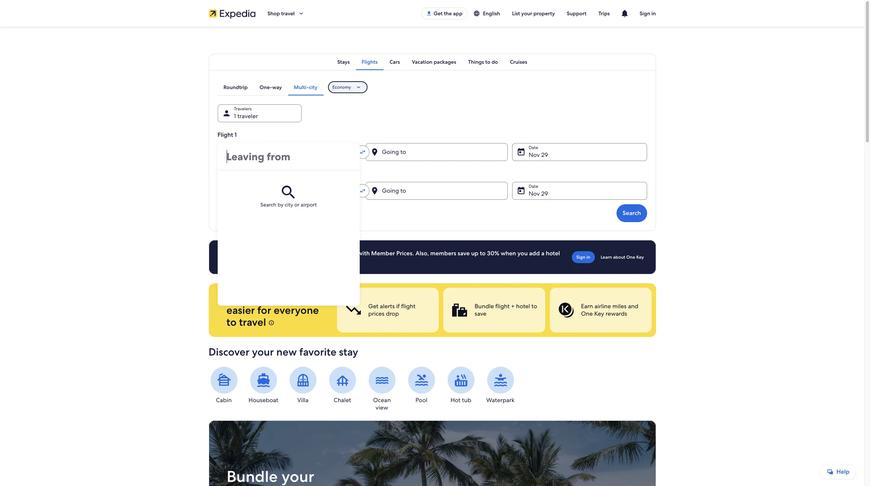 Task type: locate. For each thing, give the bounding box(es) containing it.
1 vertical spatial flight
[[218, 170, 233, 178]]

1 vertical spatial nov
[[529, 190, 540, 198]]

1 vertical spatial in
[[587, 254, 591, 260]]

0 horizontal spatial search
[[261, 201, 276, 208]]

main content
[[0, 27, 865, 486]]

0 vertical spatial swap origin and destination values image
[[359, 149, 366, 156]]

cabin button
[[209, 367, 239, 404]]

or inside save 10% or more on over 100,000 hotels with member prices. also, members save up to 30% when you add a hotel to a flight
[[270, 250, 276, 257]]

2 nov from the top
[[529, 190, 540, 198]]

1 vertical spatial city
[[285, 201, 293, 208]]

get alerts if flight prices drop
[[368, 302, 416, 318]]

0 vertical spatial 1
[[234, 112, 236, 120]]

Leaving from text field
[[218, 143, 360, 170]]

1 vertical spatial get
[[368, 302, 378, 310]]

to right up
[[480, 250, 486, 257]]

flight inside save 10% or more on over 100,000 hotels with member prices. also, members save up to 30% when you add a hotel to a flight
[[255, 257, 269, 265]]

1 horizontal spatial one
[[627, 254, 636, 260]]

1 horizontal spatial sign
[[640, 10, 651, 17]]

swap origin and destination values image
[[359, 149, 366, 156], [359, 188, 366, 194]]

in inside sign in dropdown button
[[652, 10, 656, 17]]

1 horizontal spatial sign in
[[640, 10, 656, 17]]

save left up
[[458, 250, 470, 257]]

to inside "bundle flight + hotel to save"
[[532, 302, 537, 310]]

multi-
[[294, 84, 309, 91]]

1 vertical spatial your
[[252, 345, 274, 359]]

1 vertical spatial travel
[[239, 316, 266, 329]]

to inside expedia makes it easier for everyone to travel
[[227, 316, 237, 329]]

0 horizontal spatial get
[[368, 302, 378, 310]]

nov 29 button
[[513, 143, 647, 161], [513, 182, 647, 200]]

+
[[511, 302, 515, 310]]

pool
[[416, 396, 428, 404]]

2 flight from the top
[[218, 170, 233, 178]]

1 vertical spatial search
[[623, 209, 641, 217]]

save 10% or more on over 100,000 hotels with member prices. also, members save up to 30% when you add a hotel to a flight
[[243, 250, 560, 265]]

1 horizontal spatial save
[[475, 310, 487, 318]]

chalet button
[[327, 367, 358, 404]]

a right add
[[542, 250, 545, 257]]

sign in left learn
[[577, 254, 591, 260]]

in right communication center icon
[[652, 10, 656, 17]]

roundtrip link
[[218, 79, 254, 95]]

to down the expedia on the left
[[227, 316, 237, 329]]

0 horizontal spatial hotel
[[516, 302, 530, 310]]

get for get the app
[[434, 10, 443, 17]]

1 vertical spatial one
[[581, 310, 593, 318]]

sign
[[640, 10, 651, 17], [577, 254, 586, 260]]

things to do link
[[462, 54, 504, 70]]

get right 'download the app button' image
[[434, 10, 443, 17]]

trailing image
[[298, 10, 305, 17]]

flight left +
[[495, 302, 510, 310]]

city left economy
[[309, 84, 318, 91]]

1 vertical spatial 1
[[235, 131, 237, 139]]

flight right the if
[[401, 302, 416, 310]]

get inside the get alerts if flight prices drop
[[368, 302, 378, 310]]

one right "about"
[[627, 254, 636, 260]]

0 horizontal spatial city
[[285, 201, 293, 208]]

cruises link
[[504, 54, 533, 70]]

swap origin and destination values image for 1
[[359, 149, 366, 156]]

get for get alerts if flight prices drop
[[368, 302, 378, 310]]

sign in link
[[572, 251, 595, 263]]

nov for flight 2
[[529, 190, 540, 198]]

1 vertical spatial key
[[594, 310, 604, 318]]

0 vertical spatial sign
[[640, 10, 651, 17]]

sign in
[[640, 10, 656, 17], [577, 254, 591, 260]]

roundtrip
[[224, 84, 248, 91]]

your for discover
[[252, 345, 274, 359]]

2 29 from the top
[[542, 190, 548, 198]]

economy button
[[328, 81, 368, 93]]

0 vertical spatial nov 29 button
[[513, 143, 647, 161]]

flight 1
[[218, 131, 237, 139]]

0 horizontal spatial save
[[458, 250, 470, 257]]

1 horizontal spatial travel
[[281, 10, 295, 17]]

1 horizontal spatial flight
[[401, 302, 416, 310]]

key
[[637, 254, 644, 260], [594, 310, 604, 318]]

the
[[444, 10, 452, 17]]

1 vertical spatial nov 29 button
[[513, 182, 647, 200]]

1 29 from the top
[[542, 151, 548, 159]]

drop
[[386, 310, 399, 318]]

hotel right add
[[546, 250, 560, 257]]

0 horizontal spatial or
[[270, 250, 276, 257]]

tab list
[[209, 54, 656, 70], [218, 79, 324, 95]]

1 vertical spatial sign in
[[577, 254, 591, 260]]

shop travel button
[[262, 4, 311, 22]]

cruises
[[510, 59, 528, 65]]

1 horizontal spatial in
[[652, 10, 656, 17]]

1 vertical spatial tab list
[[218, 79, 324, 95]]

get left alerts
[[368, 302, 378, 310]]

3 out of 3 element
[[550, 288, 652, 333]]

sign in button
[[634, 4, 662, 22]]

ocean view button
[[367, 367, 397, 412]]

1 horizontal spatial search
[[623, 209, 641, 217]]

prices.
[[397, 250, 414, 257]]

1 inside dropdown button
[[234, 112, 236, 120]]

0 horizontal spatial sign
[[577, 254, 586, 260]]

waterpark button
[[485, 367, 516, 404]]

travel left "xsmall" image
[[239, 316, 266, 329]]

2
[[235, 170, 238, 178]]

0 horizontal spatial sign in
[[577, 254, 591, 260]]

sign inside main content
[[577, 254, 586, 260]]

alerts
[[380, 302, 395, 310]]

travel left trailing icon
[[281, 10, 295, 17]]

or right 10%
[[270, 250, 276, 257]]

1 vertical spatial swap origin and destination values image
[[359, 188, 366, 194]]

save inside save 10% or more on over 100,000 hotels with member prices. also, members save up to 30% when you add a hotel to a flight
[[458, 250, 470, 257]]

save
[[458, 250, 470, 257], [475, 310, 487, 318]]

to inside tab list
[[486, 59, 491, 65]]

sign in right communication center icon
[[640, 10, 656, 17]]

your
[[522, 10, 532, 17], [252, 345, 274, 359]]

flight inside the get alerts if flight prices drop
[[401, 302, 416, 310]]

1
[[234, 112, 236, 120], [235, 131, 237, 139]]

0 vertical spatial tab list
[[209, 54, 656, 70]]

0 horizontal spatial your
[[252, 345, 274, 359]]

one left airline
[[581, 310, 593, 318]]

nov 29 button for 2
[[513, 182, 647, 200]]

key right "about"
[[637, 254, 644, 260]]

0 vertical spatial sign in
[[640, 10, 656, 17]]

favorite
[[300, 345, 337, 359]]

miles
[[613, 302, 627, 310]]

0 horizontal spatial flight
[[255, 257, 269, 265]]

hot
[[451, 396, 461, 404]]

discover your new favorite stay
[[209, 345, 358, 359]]

1 horizontal spatial hotel
[[546, 250, 560, 257]]

your inside list your property link
[[522, 10, 532, 17]]

in left learn
[[587, 254, 591, 260]]

1 horizontal spatial city
[[309, 84, 318, 91]]

key right earn
[[594, 310, 604, 318]]

and
[[628, 302, 639, 310]]

1 nov from the top
[[529, 151, 540, 159]]

cars link
[[384, 54, 406, 70]]

1 vertical spatial hotel
[[516, 302, 530, 310]]

about
[[613, 254, 626, 260]]

1 nov 29 from the top
[[529, 151, 548, 159]]

1 flight from the top
[[218, 131, 233, 139]]

sign left learn
[[577, 254, 586, 260]]

search inside button
[[623, 209, 641, 217]]

bundle
[[475, 302, 494, 310]]

flight left more
[[255, 257, 269, 265]]

to
[[486, 59, 491, 65], [480, 250, 486, 257], [243, 257, 249, 265], [532, 302, 537, 310], [227, 316, 237, 329]]

add
[[529, 250, 540, 257]]

1 out of 3 element
[[337, 288, 439, 333]]

a left 10%
[[250, 257, 253, 265]]

your right list
[[522, 10, 532, 17]]

your inside main content
[[252, 345, 274, 359]]

1 vertical spatial sign
[[577, 254, 586, 260]]

search by city or airport
[[261, 201, 317, 208]]

0 horizontal spatial travel
[[239, 316, 266, 329]]

travel inside dropdown button
[[281, 10, 295, 17]]

1 horizontal spatial key
[[637, 254, 644, 260]]

on
[[293, 250, 300, 257]]

0 vertical spatial your
[[522, 10, 532, 17]]

tub
[[462, 396, 472, 404]]

0 vertical spatial city
[[309, 84, 318, 91]]

to right +
[[532, 302, 537, 310]]

1 nov 29 button from the top
[[513, 143, 647, 161]]

0 vertical spatial 29
[[542, 151, 548, 159]]

flight
[[255, 257, 269, 265], [401, 302, 416, 310], [495, 302, 510, 310]]

0 vertical spatial save
[[458, 250, 470, 257]]

1 down 1 traveler
[[235, 131, 237, 139]]

sign in inside dropdown button
[[640, 10, 656, 17]]

swap origin and destination values image for 2
[[359, 188, 366, 194]]

to left do
[[486, 59, 491, 65]]

2 out of 3 element
[[443, 288, 545, 333]]

2 nov 29 from the top
[[529, 190, 548, 198]]

0 vertical spatial search
[[261, 201, 276, 208]]

or left airport
[[295, 201, 300, 208]]

way
[[272, 84, 282, 91]]

0 vertical spatial key
[[637, 254, 644, 260]]

29 for 2
[[542, 190, 548, 198]]

city
[[309, 84, 318, 91], [285, 201, 293, 208]]

0 horizontal spatial one
[[581, 310, 593, 318]]

hotel inside save 10% or more on over 100,000 hotels with member prices. also, members save up to 30% when you add a hotel to a flight
[[546, 250, 560, 257]]

or
[[295, 201, 300, 208], [270, 250, 276, 257]]

2 nov 29 button from the top
[[513, 182, 647, 200]]

1 vertical spatial or
[[270, 250, 276, 257]]

hotel right +
[[516, 302, 530, 310]]

1 swap origin and destination values image from the top
[[359, 149, 366, 156]]

save left +
[[475, 310, 487, 318]]

0 vertical spatial nov
[[529, 151, 540, 159]]

search
[[261, 201, 276, 208], [623, 209, 641, 217]]

0 vertical spatial get
[[434, 10, 443, 17]]

tab list containing roundtrip
[[218, 79, 324, 95]]

get the app link
[[422, 7, 468, 19]]

1 vertical spatial save
[[475, 310, 487, 318]]

0 vertical spatial nov 29
[[529, 151, 548, 159]]

more
[[277, 250, 291, 257]]

things to do
[[468, 59, 498, 65]]

1 vertical spatial nov 29
[[529, 190, 548, 198]]

flights link
[[356, 54, 384, 70]]

houseboat button
[[248, 367, 279, 404]]

your left new
[[252, 345, 274, 359]]

100,000
[[315, 250, 338, 257]]

2 swap origin and destination values image from the top
[[359, 188, 366, 194]]

1 left "traveler"
[[234, 112, 236, 120]]

sign inside dropdown button
[[640, 10, 651, 17]]

trips link
[[593, 7, 616, 20]]

sign right communication center icon
[[640, 10, 651, 17]]

1 horizontal spatial get
[[434, 10, 443, 17]]

2 horizontal spatial flight
[[495, 302, 510, 310]]

0 vertical spatial or
[[295, 201, 300, 208]]

rewards
[[606, 310, 627, 318]]

city right by
[[285, 201, 293, 208]]

0 horizontal spatial key
[[594, 310, 604, 318]]

0 vertical spatial flight
[[218, 131, 233, 139]]

1 horizontal spatial your
[[522, 10, 532, 17]]

1 vertical spatial 29
[[542, 190, 548, 198]]

0 vertical spatial travel
[[281, 10, 295, 17]]

0 vertical spatial in
[[652, 10, 656, 17]]

0 vertical spatial hotel
[[546, 250, 560, 257]]

get
[[434, 10, 443, 17], [368, 302, 378, 310]]

nov 29
[[529, 151, 548, 159], [529, 190, 548, 198]]

a
[[542, 250, 545, 257], [250, 257, 253, 265]]

0 horizontal spatial in
[[587, 254, 591, 260]]

earn
[[581, 302, 593, 310]]



Task type: vqa. For each thing, say whether or not it's contained in the screenshot.
the topmost Sign
yes



Task type: describe. For each thing, give the bounding box(es) containing it.
communication center icon image
[[621, 9, 630, 18]]

main content containing expedia makes it easier for everyone to travel
[[0, 27, 865, 486]]

expedia makes it easier for everyone to travel
[[227, 292, 319, 329]]

houseboat
[[249, 396, 278, 404]]

1 traveler button
[[218, 104, 302, 122]]

to left 10%
[[243, 257, 249, 265]]

expedia
[[227, 292, 265, 305]]

traveler
[[238, 112, 258, 120]]

1 traveler
[[234, 112, 258, 120]]

list your property
[[512, 10, 555, 17]]

airline
[[595, 302, 611, 310]]

save
[[243, 250, 256, 257]]

30%
[[487, 250, 500, 257]]

one-way
[[260, 84, 282, 91]]

1 horizontal spatial a
[[542, 250, 545, 257]]

search for search by city or airport
[[261, 201, 276, 208]]

up
[[471, 250, 479, 257]]

support link
[[561, 7, 593, 20]]

villa
[[297, 396, 309, 404]]

waterpark
[[487, 396, 515, 404]]

key inside earn airline miles and one key rewards
[[594, 310, 604, 318]]

earn airline miles and one key rewards
[[581, 302, 639, 318]]

cabin
[[216, 396, 232, 404]]

flight inside "bundle flight + hotel to save"
[[495, 302, 510, 310]]

nov 29 button for 1
[[513, 143, 647, 161]]

expedia logo image
[[209, 8, 256, 19]]

one-
[[260, 84, 272, 91]]

multi-city link
[[288, 79, 324, 95]]

0 horizontal spatial a
[[250, 257, 253, 265]]

get the app
[[434, 10, 463, 17]]

support
[[567, 10, 587, 17]]

travel inside expedia makes it easier for everyone to travel
[[239, 316, 266, 329]]

english button
[[468, 7, 506, 20]]

flight for flight 1
[[218, 131, 233, 139]]

vacation packages link
[[406, 54, 462, 70]]

if
[[396, 302, 400, 310]]

by
[[278, 201, 284, 208]]

hot tub
[[451, 396, 472, 404]]

stays
[[337, 59, 350, 65]]

for
[[258, 304, 271, 317]]

shop
[[268, 10, 280, 17]]

trips
[[599, 10, 610, 17]]

hotel inside "bundle flight + hotel to save"
[[516, 302, 530, 310]]

learn about one key
[[601, 254, 644, 260]]

nov 29 for flight 2
[[529, 190, 548, 198]]

tab list containing stays
[[209, 54, 656, 70]]

stays link
[[331, 54, 356, 70]]

hot tub button
[[446, 367, 477, 404]]

one inside earn airline miles and one key rewards
[[581, 310, 593, 318]]

member
[[371, 250, 395, 257]]

new
[[277, 345, 297, 359]]

stay
[[339, 345, 358, 359]]

app
[[453, 10, 463, 17]]

list your property link
[[506, 7, 561, 20]]

economy
[[333, 84, 351, 90]]

0 vertical spatial one
[[627, 254, 636, 260]]

nov 29 for flight 1
[[529, 151, 548, 159]]

cars
[[390, 59, 400, 65]]

learn
[[601, 254, 612, 260]]

bundle flight + hotel to save
[[475, 302, 537, 318]]

ocean view
[[373, 396, 391, 412]]

pool button
[[406, 367, 437, 404]]

search button
[[617, 204, 647, 222]]

over
[[301, 250, 314, 257]]

packages
[[434, 59, 456, 65]]

when
[[501, 250, 516, 257]]

1 horizontal spatial or
[[295, 201, 300, 208]]

multi-city
[[294, 84, 318, 91]]

members
[[431, 250, 456, 257]]

makes
[[268, 292, 298, 305]]

in inside sign in link
[[587, 254, 591, 260]]

search for search
[[623, 209, 641, 217]]

airport
[[301, 201, 317, 208]]

one-way link
[[254, 79, 288, 95]]

flight 2
[[218, 170, 238, 178]]

download the app button image
[[426, 10, 432, 16]]

shop travel
[[268, 10, 295, 17]]

save inside "bundle flight + hotel to save"
[[475, 310, 487, 318]]

things
[[468, 59, 484, 65]]

list
[[512, 10, 520, 17]]

29 for 1
[[542, 151, 548, 159]]

do
[[492, 59, 498, 65]]

view
[[376, 404, 388, 412]]

learn about one key link
[[598, 251, 647, 263]]

travel sale activities deals image
[[209, 421, 656, 486]]

it
[[301, 292, 307, 305]]

flights
[[362, 59, 378, 65]]

flight for flight 2
[[218, 170, 233, 178]]

property
[[534, 10, 555, 17]]

sign in inside main content
[[577, 254, 591, 260]]

your for list
[[522, 10, 532, 17]]

ocean
[[373, 396, 391, 404]]

vacation
[[412, 59, 433, 65]]

nov for flight 1
[[529, 151, 540, 159]]

10%
[[257, 250, 268, 257]]

xsmall image
[[269, 320, 275, 326]]

discover
[[209, 345, 250, 359]]

small image
[[474, 10, 480, 17]]

with
[[358, 250, 370, 257]]

you
[[518, 250, 528, 257]]

everyone
[[274, 304, 319, 317]]

vacation packages
[[412, 59, 456, 65]]



